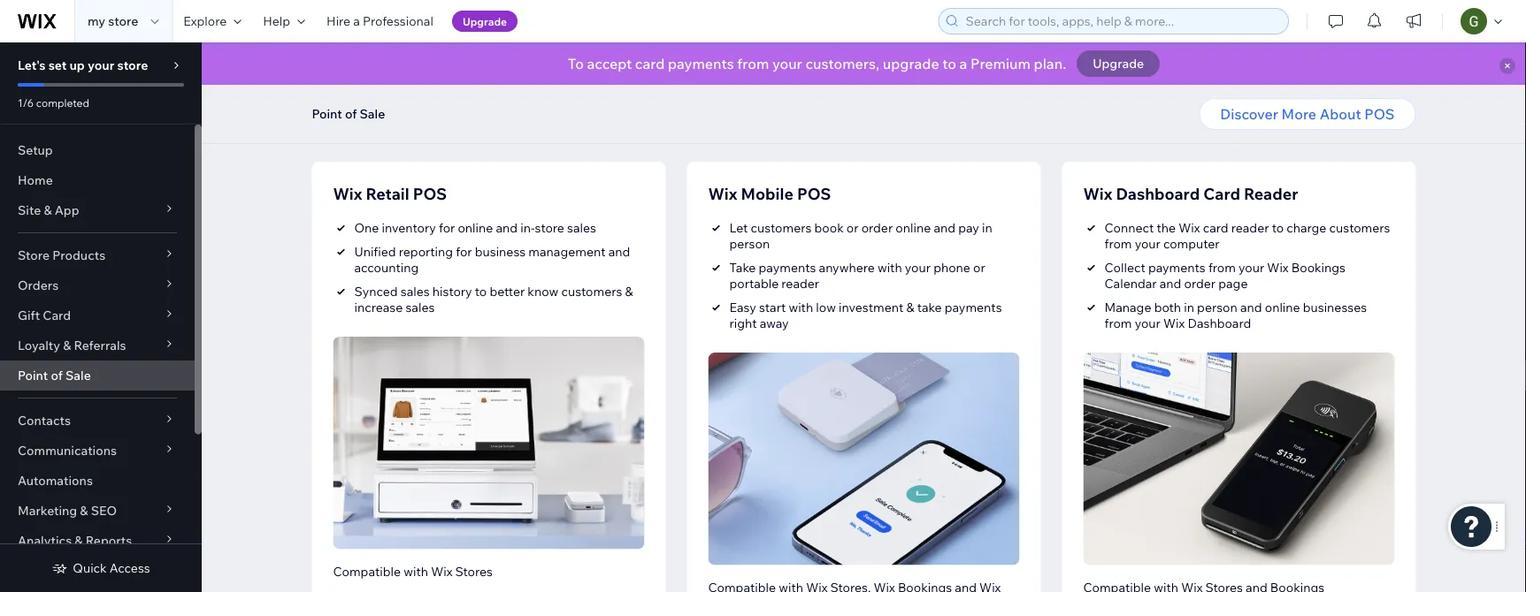 Task type: locate. For each thing, give the bounding box(es) containing it.
synced
[[354, 284, 398, 300]]

upgrade right professional
[[463, 15, 507, 28]]

online
[[458, 221, 493, 236], [896, 221, 931, 236], [1265, 300, 1300, 316]]

gift card button
[[0, 301, 195, 331]]

with left low
[[789, 300, 813, 316]]

a inside hire a professional link
[[353, 13, 360, 29]]

1 horizontal spatial card
[[1203, 184, 1240, 204]]

online inside one inventory for online and in-store sales unified reporting for business management and accounting synced sales history to better know customers & increase sales
[[458, 221, 493, 236]]

sale inside sidebar element
[[65, 368, 91, 384]]

1 vertical spatial card
[[449, 89, 479, 107]]

0 vertical spatial or
[[669, 89, 683, 107]]

sale down loyalty & referrals
[[65, 368, 91, 384]]

& left take
[[906, 300, 914, 316]]

and left pay
[[934, 221, 956, 236]]

1/6 completed
[[18, 96, 89, 109]]

& inside loyalty & referrals popup button
[[63, 338, 71, 353]]

2 horizontal spatial customers
[[1329, 221, 1390, 236]]

phone
[[934, 261, 971, 276]]

your left the retail,
[[546, 89, 576, 107]]

1 horizontal spatial point of sale
[[312, 106, 385, 122]]

reports
[[86, 534, 132, 549]]

discover more about pos button
[[1199, 98, 1416, 130]]

from up dashboard
[[737, 55, 769, 73]]

0 vertical spatial a
[[353, 13, 360, 29]]

to left better
[[475, 284, 487, 300]]

0 horizontal spatial order
[[861, 221, 893, 236]]

app
[[55, 203, 79, 218]]

wix left bookings
[[1267, 261, 1289, 276]]

& inside the marketing & seo popup button
[[80, 503, 88, 519]]

point inside point of sale link
[[18, 368, 48, 384]]

book
[[814, 221, 844, 236]]

pos inside button
[[1365, 105, 1395, 123]]

upgrade down search for tools, apps, help & more... field
[[1093, 56, 1144, 71]]

your right up
[[88, 58, 114, 73]]

2 vertical spatial store
[[535, 221, 564, 236]]

of left .
[[345, 106, 357, 122]]

1 vertical spatial in
[[1184, 300, 1194, 316]]

0 horizontal spatial customers
[[561, 284, 622, 300]]

sales
[[567, 221, 596, 236], [401, 284, 430, 300], [406, 300, 435, 316]]

0 horizontal spatial a
[[353, 13, 360, 29]]

0 vertical spatial for
[[439, 221, 455, 236]]

from inside alert
[[737, 55, 769, 73]]

person inside let customers book or order online and pay in person take payments anywhere with your phone or portable reader easy start with low investment & take payments right away
[[729, 237, 770, 252]]

of down loyalty & referrals
[[51, 368, 63, 384]]

compatible with wix stores
[[333, 565, 493, 580]]

quick access button
[[52, 561, 150, 577]]

completed
[[36, 96, 89, 109]]

0 vertical spatial person
[[729, 237, 770, 252]]

card inside to accept card payments from your customers, upgrade to a premium plan. alert
[[635, 55, 665, 73]]

person
[[729, 237, 770, 252], [1197, 300, 1238, 316]]

automations
[[18, 473, 93, 489]]

to
[[943, 55, 956, 73], [529, 89, 543, 107], [1272, 221, 1284, 236], [475, 284, 487, 300]]

1 vertical spatial connect
[[1105, 221, 1154, 236]]

1 vertical spatial reader
[[1231, 221, 1269, 236]]

manage
[[1105, 300, 1152, 316]]

from up page
[[1208, 261, 1236, 276]]

online left pay
[[896, 221, 931, 236]]

pos up inventory
[[413, 184, 447, 204]]

wix up one at top
[[333, 184, 362, 204]]

upgrade
[[463, 15, 507, 28], [1093, 56, 1144, 71]]

2 vertical spatial or
[[973, 261, 985, 276]]

to left the retail,
[[529, 89, 543, 107]]

discover more about pos
[[1220, 105, 1395, 123]]

compatible
[[333, 565, 401, 580]]

order left page
[[1184, 276, 1216, 292]]

0 horizontal spatial reader
[[482, 89, 526, 107]]

orders button
[[0, 271, 195, 301]]

2 horizontal spatial online
[[1265, 300, 1300, 316]]

sales up management
[[567, 221, 596, 236]]

1 vertical spatial with
[[789, 300, 813, 316]]

connect
[[378, 89, 435, 107], [1105, 221, 1154, 236]]

analytics
[[18, 534, 72, 549]]

your left the customers,
[[772, 55, 802, 73]]

or right book
[[847, 221, 859, 236]]

1 horizontal spatial order
[[1184, 276, 1216, 292]]

0 vertical spatial order
[[861, 221, 893, 236]]

0 horizontal spatial sale
[[65, 368, 91, 384]]

2 vertical spatial with
[[404, 565, 428, 580]]

payments up portable
[[759, 261, 816, 276]]

a right .
[[438, 89, 446, 107]]

& up quick in the left bottom of the page
[[75, 534, 83, 549]]

1 vertical spatial order
[[1184, 276, 1216, 292]]

a right the hire
[[353, 13, 360, 29]]

1 horizontal spatial point
[[312, 106, 342, 122]]

know
[[528, 284, 559, 300]]

0 vertical spatial point of sale
[[312, 106, 385, 122]]

analytics & reports button
[[0, 526, 195, 557]]

1 horizontal spatial connect
[[1105, 221, 1154, 236]]

dashboard down page
[[1188, 316, 1251, 332]]

0 vertical spatial point
[[312, 106, 342, 122]]

upgrade button
[[452, 11, 518, 32], [1077, 50, 1160, 77]]

1 vertical spatial upgrade
[[1093, 56, 1144, 71]]

upgrade inside alert
[[1093, 56, 1144, 71]]

for left the business
[[456, 245, 472, 260]]

let customers book or order online and pay in person take payments anywhere with your phone or portable reader easy start with low investment & take payments right away
[[729, 221, 1002, 332]]

& for seo
[[80, 503, 88, 519]]

sale right 3
[[360, 106, 385, 122]]

upgrade button down search for tools, apps, help & more... field
[[1077, 50, 1160, 77]]

point inside point of sale button
[[312, 106, 342, 122]]

sale
[[360, 106, 385, 122], [65, 368, 91, 384]]

1 vertical spatial point
[[18, 368, 48, 384]]

1 vertical spatial a
[[960, 55, 967, 73]]

connect for connect a card reader to your retail, mobile or dashboard pos
[[378, 89, 435, 107]]

person down page
[[1197, 300, 1238, 316]]

a
[[353, 13, 360, 29], [960, 55, 967, 73], [438, 89, 446, 107]]

loyalty & referrals button
[[0, 331, 195, 361]]

1 vertical spatial upgrade button
[[1077, 50, 1160, 77]]

online left businesses
[[1265, 300, 1300, 316]]

reader
[[482, 89, 526, 107], [1231, 221, 1269, 236], [782, 276, 819, 292]]

2 horizontal spatial a
[[960, 55, 967, 73]]

referrals
[[74, 338, 126, 353]]

0 vertical spatial sale
[[360, 106, 385, 122]]

card right "gift"
[[43, 308, 71, 323]]

card inside dropdown button
[[43, 308, 71, 323]]

0 vertical spatial in
[[982, 221, 992, 236]]

site & app button
[[0, 196, 195, 226]]

point of sale inside sidebar element
[[18, 368, 91, 384]]

1 horizontal spatial a
[[438, 89, 446, 107]]

0 vertical spatial upgrade
[[463, 15, 507, 28]]

reader inside let customers book or order online and pay in person take payments anywhere with your phone or portable reader easy start with low investment & take payments right away
[[782, 276, 819, 292]]

0 horizontal spatial of
[[51, 368, 63, 384]]

of inside button
[[345, 106, 357, 122]]

retail
[[366, 184, 409, 204]]

connect right .
[[378, 89, 435, 107]]

0 horizontal spatial connect
[[378, 89, 435, 107]]

customers,
[[805, 55, 880, 73]]

pos right about
[[1365, 105, 1395, 123]]

0 vertical spatial card
[[1203, 184, 1240, 204]]

of for point of sale link on the left of the page
[[51, 368, 63, 384]]

in inside let customers book or order online and pay in person take payments anywhere with your phone or portable reader easy start with low investment & take payments right away
[[982, 221, 992, 236]]

& left seo
[[80, 503, 88, 519]]

connect for connect the wix card reader to charge customers from your computer collect payments from your wix bookings calendar and order page manage both in person and online businesses from your wix dashboard
[[1105, 221, 1154, 236]]

1 horizontal spatial card
[[635, 55, 665, 73]]

stores
[[455, 565, 493, 580]]

from
[[737, 55, 769, 73], [1105, 237, 1132, 252], [1208, 261, 1236, 276], [1105, 316, 1132, 332]]

dashboard up the
[[1116, 184, 1200, 204]]

or right mobile
[[669, 89, 683, 107]]

0 vertical spatial reader
[[482, 89, 526, 107]]

0 vertical spatial card
[[635, 55, 665, 73]]

card inside the connect the wix card reader to charge customers from your computer collect payments from your wix bookings calendar and order page manage both in person and online businesses from your wix dashboard
[[1203, 221, 1229, 236]]

customers inside let customers book or order online and pay in person take payments anywhere with your phone or portable reader easy start with low investment & take payments right away
[[751, 221, 812, 236]]

explore
[[183, 13, 227, 29]]

1 vertical spatial dashboard
[[1188, 316, 1251, 332]]

1 vertical spatial of
[[51, 368, 63, 384]]

0 vertical spatial store
[[108, 13, 138, 29]]

point left 3
[[312, 106, 342, 122]]

in right both
[[1184, 300, 1194, 316]]

order right book
[[861, 221, 893, 236]]

card left reader
[[1203, 184, 1240, 204]]

2 horizontal spatial or
[[973, 261, 985, 276]]

1 horizontal spatial upgrade
[[1093, 56, 1144, 71]]

premium
[[971, 55, 1031, 73]]

with right compatible
[[404, 565, 428, 580]]

automations link
[[0, 466, 195, 496]]

0 horizontal spatial in
[[982, 221, 992, 236]]

your left phone
[[905, 261, 931, 276]]

store products button
[[0, 241, 195, 271]]

to left charge
[[1272, 221, 1284, 236]]

store down 'my store'
[[117, 58, 148, 73]]

1 horizontal spatial customers
[[751, 221, 812, 236]]

mobile
[[620, 89, 666, 107]]

2 vertical spatial a
[[438, 89, 446, 107]]

2 horizontal spatial reader
[[1231, 221, 1269, 236]]

of inside sidebar element
[[51, 368, 63, 384]]

0 horizontal spatial card
[[449, 89, 479, 107]]

one
[[354, 221, 379, 236]]

card
[[635, 55, 665, 73], [449, 89, 479, 107], [1203, 221, 1229, 236]]

a left the premium in the right top of the page
[[960, 55, 967, 73]]

customers down wix mobile pos
[[751, 221, 812, 236]]

or right phone
[[973, 261, 985, 276]]

1 vertical spatial card
[[43, 308, 71, 323]]

in right pay
[[982, 221, 992, 236]]

with right anywhere on the right of the page
[[878, 261, 902, 276]]

2 horizontal spatial card
[[1203, 221, 1229, 236]]

card
[[1203, 184, 1240, 204], [43, 308, 71, 323]]

wix retail pos
[[333, 184, 447, 204]]

wix up collect at the right of the page
[[1083, 184, 1113, 204]]

for up reporting
[[439, 221, 455, 236]]

0 horizontal spatial upgrade button
[[452, 11, 518, 32]]

payments down 'computer'
[[1148, 261, 1206, 276]]

0 horizontal spatial person
[[729, 237, 770, 252]]

the
[[1157, 221, 1176, 236]]

customers right charge
[[1329, 221, 1390, 236]]

of
[[345, 106, 357, 122], [51, 368, 63, 384]]

your
[[772, 55, 802, 73], [88, 58, 114, 73], [546, 89, 576, 107], [1135, 237, 1161, 252], [905, 261, 931, 276], [1239, 261, 1265, 276], [1135, 316, 1161, 332]]

0 horizontal spatial point of sale
[[18, 368, 91, 384]]

& inside one inventory for online and in-store sales unified reporting for business management and accounting synced sales history to better know customers & increase sales
[[625, 284, 633, 300]]

0 horizontal spatial online
[[458, 221, 493, 236]]

a for connect a card reader to your retail, mobile or dashboard pos
[[438, 89, 446, 107]]

Search for tools, apps, help & more... field
[[960, 9, 1283, 34]]

1 horizontal spatial person
[[1197, 300, 1238, 316]]

start
[[759, 300, 786, 316]]

& inside analytics & reports dropdown button
[[75, 534, 83, 549]]

to inside the connect the wix card reader to charge customers from your computer collect payments from your wix bookings calendar and order page manage both in person and online businesses from your wix dashboard
[[1272, 221, 1284, 236]]

payments
[[668, 55, 734, 73], [759, 261, 816, 276], [1148, 261, 1206, 276], [945, 300, 1002, 316]]

1 vertical spatial point of sale
[[18, 368, 91, 384]]

& right loyalty
[[63, 338, 71, 353]]

0 horizontal spatial card
[[43, 308, 71, 323]]

person down let
[[729, 237, 770, 252]]

store
[[108, 13, 138, 29], [117, 58, 148, 73], [535, 221, 564, 236]]

& right know
[[625, 284, 633, 300]]

2 vertical spatial card
[[1203, 221, 1229, 236]]

1 horizontal spatial for
[[456, 245, 472, 260]]

1 horizontal spatial online
[[896, 221, 931, 236]]

1 horizontal spatial or
[[847, 221, 859, 236]]

sales left history
[[401, 284, 430, 300]]

a inside to accept card payments from your customers, upgrade to a premium plan. alert
[[960, 55, 967, 73]]

& right site
[[44, 203, 52, 218]]

0 horizontal spatial upgrade
[[463, 15, 507, 28]]

home link
[[0, 165, 195, 196]]

hire a professional link
[[316, 0, 444, 42]]

wix up 'computer'
[[1179, 221, 1200, 236]]

to right the upgrade
[[943, 55, 956, 73]]

0 vertical spatial upgrade button
[[452, 11, 518, 32]]

customers inside one inventory for online and in-store sales unified reporting for business management and accounting synced sales history to better know customers & increase sales
[[561, 284, 622, 300]]

sale inside button
[[360, 106, 385, 122]]

& inside site & app popup button
[[44, 203, 52, 218]]

online up the business
[[458, 221, 493, 236]]

1 horizontal spatial of
[[345, 106, 357, 122]]

in
[[982, 221, 992, 236], [1184, 300, 1194, 316]]

1 vertical spatial sale
[[65, 368, 91, 384]]

dashboard
[[1116, 184, 1200, 204], [1188, 316, 1251, 332]]

customers down management
[[561, 284, 622, 300]]

store up management
[[535, 221, 564, 236]]

2 vertical spatial reader
[[782, 276, 819, 292]]

0 horizontal spatial with
[[404, 565, 428, 580]]

page
[[1219, 276, 1248, 292]]

loyalty & referrals
[[18, 338, 126, 353]]

& inside let customers book or order online and pay in person take payments anywhere with your phone or portable reader easy start with low investment & take payments right away
[[906, 300, 914, 316]]

sale for point of sale link on the left of the page
[[65, 368, 91, 384]]

charge
[[1287, 221, 1327, 236]]

in-
[[520, 221, 535, 236]]

1 horizontal spatial sale
[[360, 106, 385, 122]]

setup link
[[0, 135, 195, 165]]

point of sale inside button
[[312, 106, 385, 122]]

marketing
[[18, 503, 77, 519]]

payments up dashboard
[[668, 55, 734, 73]]

1 horizontal spatial upgrade button
[[1077, 50, 1160, 77]]

store inside sidebar element
[[117, 58, 148, 73]]

wix left stores
[[431, 565, 453, 580]]

0 vertical spatial of
[[345, 106, 357, 122]]

1 vertical spatial store
[[117, 58, 148, 73]]

sale for point of sale button
[[360, 106, 385, 122]]

1 horizontal spatial reader
[[782, 276, 819, 292]]

your up page
[[1239, 261, 1265, 276]]

1 horizontal spatial in
[[1184, 300, 1194, 316]]

2 horizontal spatial with
[[878, 261, 902, 276]]

1 horizontal spatial with
[[789, 300, 813, 316]]

upgrade button right professional
[[452, 11, 518, 32]]

connect left the
[[1105, 221, 1154, 236]]

card for a
[[449, 89, 479, 107]]

gift
[[18, 308, 40, 323]]

connect inside the connect the wix card reader to charge customers from your computer collect payments from your wix bookings calendar and order page manage both in person and online businesses from your wix dashboard
[[1105, 221, 1154, 236]]

customers inside the connect the wix card reader to charge customers from your computer collect payments from your wix bookings calendar and order page manage both in person and online businesses from your wix dashboard
[[1329, 221, 1390, 236]]

bookings
[[1292, 261, 1346, 276]]

store right my
[[108, 13, 138, 29]]

&
[[44, 203, 52, 218], [625, 284, 633, 300], [906, 300, 914, 316], [63, 338, 71, 353], [80, 503, 88, 519], [75, 534, 83, 549]]

1 vertical spatial person
[[1197, 300, 1238, 316]]

order
[[861, 221, 893, 236], [1184, 276, 1216, 292]]

point down loyalty
[[18, 368, 48, 384]]

sidebar element
[[0, 42, 202, 593]]

or
[[669, 89, 683, 107], [847, 221, 859, 236], [973, 261, 985, 276]]

0 vertical spatial connect
[[378, 89, 435, 107]]

dashboard
[[686, 89, 758, 107]]

order inside let customers book or order online and pay in person take payments anywhere with your phone or portable reader easy start with low investment & take payments right away
[[861, 221, 893, 236]]

0 horizontal spatial point
[[18, 368, 48, 384]]



Task type: describe. For each thing, give the bounding box(es) containing it.
.
[[358, 89, 362, 107]]

let
[[729, 221, 748, 236]]

a for hire a professional
[[353, 13, 360, 29]]

accounting
[[354, 261, 419, 276]]

point for point of sale link on the left of the page
[[18, 368, 48, 384]]

take
[[917, 300, 942, 316]]

& for reports
[[75, 534, 83, 549]]

and up both
[[1160, 276, 1182, 292]]

management
[[529, 245, 606, 260]]

away
[[760, 316, 789, 332]]

wix mobile pos
[[708, 184, 831, 204]]

point of sale for point of sale button
[[312, 106, 385, 122]]

communications button
[[0, 436, 195, 466]]

contacts
[[18, 413, 71, 429]]

retail,
[[579, 89, 617, 107]]

dashboard inside the connect the wix card reader to charge customers from your computer collect payments from your wix bookings calendar and order page manage both in person and online businesses from your wix dashboard
[[1188, 316, 1251, 332]]

and inside let customers book or order online and pay in person take payments anywhere with your phone or portable reader easy start with low investment & take payments right away
[[934, 221, 956, 236]]

your inside let customers book or order online and pay in person take payments anywhere with your phone or portable reader easy start with low investment & take payments right away
[[905, 261, 931, 276]]

better
[[490, 284, 525, 300]]

both
[[1154, 300, 1181, 316]]

about
[[1320, 105, 1361, 123]]

my store
[[88, 13, 138, 29]]

to accept card payments from your customers, upgrade to a premium plan.
[[568, 55, 1066, 73]]

reader
[[1244, 184, 1298, 204]]

wix up let
[[708, 184, 737, 204]]

store
[[18, 248, 50, 263]]

1/6
[[18, 96, 34, 109]]

upgrade for upgrade button to the top
[[463, 15, 507, 28]]

1 vertical spatial or
[[847, 221, 859, 236]]

card for accept
[[635, 55, 665, 73]]

wix down both
[[1163, 316, 1185, 332]]

online inside let customers book or order online and pay in person take payments anywhere with your phone or portable reader easy start with low investment & take payments right away
[[896, 221, 931, 236]]

payments right take
[[945, 300, 1002, 316]]

your inside sidebar element
[[88, 58, 114, 73]]

0 horizontal spatial for
[[439, 221, 455, 236]]

marketing & seo
[[18, 503, 117, 519]]

right
[[729, 316, 757, 332]]

point of sale for point of sale link on the left of the page
[[18, 368, 91, 384]]

help
[[263, 13, 290, 29]]

contacts button
[[0, 406, 195, 436]]

online inside the connect the wix card reader to charge customers from your computer collect payments from your wix bookings calendar and order page manage both in person and online businesses from your wix dashboard
[[1265, 300, 1300, 316]]

from down manage
[[1105, 316, 1132, 332]]

one inventory for online and in-store sales unified reporting for business management and accounting synced sales history to better know customers & increase sales
[[354, 221, 633, 316]]

let's set up your store
[[18, 58, 148, 73]]

your inside alert
[[772, 55, 802, 73]]

connect a card reader to your retail, mobile or dashboard pos
[[378, 89, 791, 107]]

hire a professional
[[327, 13, 433, 29]]

site
[[18, 203, 41, 218]]

orders
[[18, 278, 59, 293]]

payments inside alert
[[668, 55, 734, 73]]

collect
[[1105, 261, 1146, 276]]

hire
[[327, 13, 350, 29]]

1 vertical spatial for
[[456, 245, 472, 260]]

to
[[568, 55, 584, 73]]

upgrade
[[883, 55, 939, 73]]

sales down history
[[406, 300, 435, 316]]

products
[[52, 248, 105, 263]]

your down the
[[1135, 237, 1161, 252]]

inventory
[[382, 221, 436, 236]]

and left in-
[[496, 221, 518, 236]]

gift card
[[18, 308, 71, 323]]

3 .
[[350, 89, 362, 107]]

quick
[[73, 561, 107, 576]]

seo
[[91, 503, 117, 519]]

reader inside the connect the wix card reader to charge customers from your computer collect payments from your wix bookings calendar and order page manage both in person and online businesses from your wix dashboard
[[1231, 221, 1269, 236]]

and down page
[[1240, 300, 1262, 316]]

mobile
[[741, 184, 794, 204]]

& for app
[[44, 203, 52, 218]]

0 horizontal spatial or
[[669, 89, 683, 107]]

setup
[[18, 142, 53, 158]]

calendar
[[1105, 276, 1157, 292]]

communications
[[18, 443, 117, 459]]

analytics & reports
[[18, 534, 132, 549]]

your down manage
[[1135, 316, 1161, 332]]

store inside one inventory for online and in-store sales unified reporting for business management and accounting synced sales history to better know customers & increase sales
[[535, 221, 564, 236]]

pos down to accept card payments from your customers, upgrade to a premium plan.
[[761, 89, 791, 107]]

set
[[48, 58, 67, 73]]

payments inside the connect the wix card reader to charge customers from your computer collect payments from your wix bookings calendar and order page manage both in person and online businesses from your wix dashboard
[[1148, 261, 1206, 276]]

discover
[[1220, 105, 1279, 123]]

businesses
[[1303, 300, 1367, 316]]

pos up book
[[797, 184, 831, 204]]

in inside the connect the wix card reader to charge customers from your computer collect payments from your wix bookings calendar and order page manage both in person and online businesses from your wix dashboard
[[1184, 300, 1194, 316]]

from up collect at the right of the page
[[1105, 237, 1132, 252]]

point for point of sale button
[[312, 106, 342, 122]]

accept
[[587, 55, 632, 73]]

easy
[[729, 300, 756, 316]]

site & app
[[18, 203, 79, 218]]

access
[[110, 561, 150, 576]]

0 vertical spatial with
[[878, 261, 902, 276]]

professional
[[363, 13, 433, 29]]

0 vertical spatial dashboard
[[1116, 184, 1200, 204]]

store products
[[18, 248, 105, 263]]

more
[[1282, 105, 1317, 123]]

upgrade for upgrade button in alert
[[1093, 56, 1144, 71]]

help button
[[252, 0, 316, 42]]

order inside the connect the wix card reader to charge customers from your computer collect payments from your wix bookings calendar and order page manage both in person and online businesses from your wix dashboard
[[1184, 276, 1216, 292]]

point of sale button
[[303, 101, 394, 127]]

to accept card payments from your customers, upgrade to a premium plan. alert
[[202, 42, 1526, 85]]

portable
[[729, 276, 779, 292]]

investment
[[839, 300, 904, 316]]

and right management
[[608, 245, 630, 260]]

to inside alert
[[943, 55, 956, 73]]

to inside one inventory for online and in-store sales unified reporting for business management and accounting synced sales history to better know customers & increase sales
[[475, 284, 487, 300]]

connect the wix card reader to charge customers from your computer collect payments from your wix bookings calendar and order page manage both in person and online businesses from your wix dashboard
[[1105, 221, 1390, 332]]

computer
[[1163, 237, 1220, 252]]

reporting
[[399, 245, 453, 260]]

home
[[18, 173, 53, 188]]

history
[[432, 284, 472, 300]]

low
[[816, 300, 836, 316]]

person inside the connect the wix card reader to charge customers from your computer collect payments from your wix bookings calendar and order page manage both in person and online businesses from your wix dashboard
[[1197, 300, 1238, 316]]

wix dashboard card reader
[[1083, 184, 1298, 204]]

anywhere
[[819, 261, 875, 276]]

marketing & seo button
[[0, 496, 195, 526]]

plan.
[[1034, 55, 1066, 73]]

quick access
[[73, 561, 150, 576]]

pay
[[958, 221, 979, 236]]

increase
[[354, 300, 403, 316]]

of for point of sale button
[[345, 106, 357, 122]]

business
[[475, 245, 526, 260]]

upgrade button inside alert
[[1077, 50, 1160, 77]]

let's
[[18, 58, 46, 73]]

& for referrals
[[63, 338, 71, 353]]

3
[[350, 89, 358, 107]]



